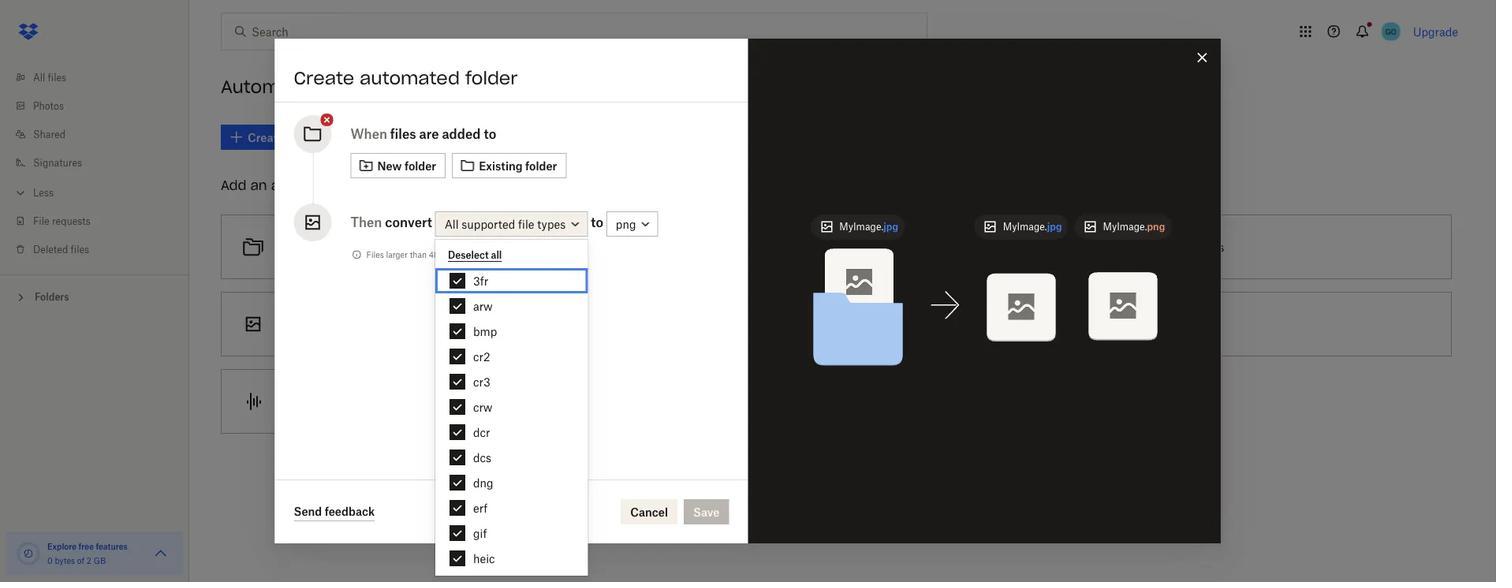 Task type: locate. For each thing, give the bounding box(es) containing it.
1 horizontal spatial myimage.
[[1003, 221, 1047, 233]]

to left pdfs
[[1183, 240, 1193, 254]]

choose a file format to convert videos to button
[[629, 285, 1044, 363]]

0 horizontal spatial an
[[250, 177, 267, 193]]

be
[[484, 250, 493, 259]]

less image
[[13, 185, 28, 201]]

2 myimage. jpg from the left
[[1003, 221, 1062, 233]]

of
[[77, 556, 84, 565]]

all up photos
[[33, 71, 45, 83]]

1 horizontal spatial all
[[445, 217, 459, 231]]

file left types at left top
[[518, 217, 534, 231]]

0 horizontal spatial all
[[33, 71, 45, 83]]

file
[[33, 215, 49, 227]]

dcs
[[473, 451, 491, 464]]

choose
[[285, 240, 324, 254], [285, 317, 324, 331], [699, 317, 739, 331], [285, 395, 324, 408]]

create automated folder
[[294, 67, 518, 89]]

all
[[33, 71, 45, 83], [445, 217, 459, 231]]

create
[[294, 67, 354, 89]]

not
[[469, 250, 481, 259]]

a inside set a rule that renames files button
[[720, 240, 726, 254]]

1 myimage. jpg from the left
[[839, 221, 898, 233]]

file down that
[[751, 317, 767, 331]]

files left the are
[[390, 126, 416, 142]]

jpg
[[884, 221, 898, 233], [1047, 221, 1062, 233]]

add an automation main content
[[215, 114, 1496, 582]]

format right image
[[378, 317, 413, 331]]

to left the audio
[[393, 395, 404, 408]]

gb
[[94, 556, 106, 565]]

to right types at left top
[[591, 215, 603, 230]]

image
[[343, 317, 375, 331]]

choose for choose a file format to convert audio files to
[[285, 395, 324, 408]]

all inside list
[[33, 71, 45, 83]]

3fr checkbox item
[[435, 268, 588, 293]]

1 horizontal spatial file
[[518, 217, 534, 231]]

myimage.
[[839, 221, 884, 233], [1003, 221, 1047, 233], [1103, 221, 1147, 233]]

shared
[[33, 128, 65, 140]]

list
[[0, 54, 189, 274]]

myimage. png
[[1103, 221, 1165, 233]]

files down png
[[1158, 240, 1180, 254]]

cr3 checkbox item
[[435, 369, 588, 394]]

to down the cr3 checkbox item
[[505, 395, 516, 408]]

convert
[[385, 215, 432, 230], [430, 317, 469, 331], [821, 317, 860, 331], [407, 395, 446, 408]]

a for set a rule that renames files
[[720, 240, 726, 254]]

convert files to pdfs button
[[1044, 208, 1458, 285]]

an inside button
[[327, 317, 340, 331]]

2 horizontal spatial file
[[751, 317, 767, 331]]

0 horizontal spatial myimage.
[[839, 221, 884, 233]]

convert left bmp
[[430, 317, 469, 331]]

a
[[327, 240, 333, 254], [720, 240, 726, 254], [742, 317, 748, 331], [327, 395, 333, 408]]

files
[[366, 250, 384, 259]]

will
[[454, 250, 467, 259]]

1 horizontal spatial myimage. jpg
[[1003, 221, 1062, 233]]

1 horizontal spatial an
[[327, 317, 340, 331]]

file for choose a file format to convert audio files to
[[336, 395, 352, 408]]

1 vertical spatial file
[[751, 317, 767, 331]]

files left by
[[421, 240, 443, 254]]

files larger than 48mb will not be converted
[[366, 250, 532, 259]]

file inside all supported file types dropdown button
[[518, 217, 534, 231]]

choose for choose an image format to convert files to
[[285, 317, 324, 331]]

rule
[[729, 240, 749, 254]]

file inside choose a file format to convert audio files to button
[[336, 395, 352, 408]]

that
[[752, 240, 773, 254]]

convert files to pdfs
[[1114, 240, 1224, 254]]

convert up 'sort'
[[385, 215, 432, 230]]

all inside dropdown button
[[445, 217, 459, 231]]

file requests link
[[13, 207, 189, 235]]

file for choose a file format to convert videos to
[[751, 317, 767, 331]]

convert left videos
[[821, 317, 860, 331]]

format down 'renames'
[[770, 317, 805, 331]]

a for choose a file format to convert audio files to
[[327, 395, 333, 408]]

when
[[351, 126, 387, 142]]

0 vertical spatial file
[[518, 217, 534, 231]]

unzip files button
[[1044, 285, 1458, 363]]

a inside choose a file format to convert audio files to button
[[327, 395, 333, 408]]

heic
[[473, 552, 495, 565]]

set
[[699, 240, 717, 254]]

create automated folder dialog
[[275, 39, 1221, 543]]

signatures link
[[13, 148, 189, 177]]

0 horizontal spatial myimage. jpg
[[839, 221, 898, 233]]

1 vertical spatial all
[[445, 217, 459, 231]]

shared link
[[13, 120, 189, 148]]

features
[[96, 541, 128, 551]]

to
[[484, 126, 496, 142], [591, 215, 603, 230], [384, 240, 395, 254], [1183, 240, 1193, 254], [416, 317, 427, 331], [496, 317, 507, 331], [808, 317, 818, 331], [900, 317, 910, 331], [393, 395, 404, 408], [505, 395, 516, 408]]

file for all supported file types
[[518, 217, 534, 231]]

1 vertical spatial an
[[327, 317, 340, 331]]

requests
[[52, 215, 91, 227]]

a inside choose a file format to convert videos to button
[[742, 317, 748, 331]]

2 vertical spatial file
[[336, 395, 352, 408]]

by
[[446, 240, 458, 254]]

1 horizontal spatial jpg
[[1047, 221, 1062, 233]]

2 horizontal spatial myimage.
[[1103, 221, 1147, 233]]

format for videos
[[770, 317, 805, 331]]

file
[[518, 217, 534, 231], [751, 317, 767, 331], [336, 395, 352, 408]]

checkbox item
[[435, 571, 588, 582]]

0
[[47, 556, 53, 565]]

all up by
[[445, 217, 459, 231]]

0 horizontal spatial file
[[336, 395, 352, 408]]

0 horizontal spatial jpg
[[884, 221, 898, 233]]

convert inside button
[[821, 317, 860, 331]]

arw checkbox item
[[435, 293, 588, 319]]

an right add
[[250, 177, 267, 193]]

convert left the audio
[[407, 395, 446, 408]]

file inside choose a file format to convert videos to button
[[751, 317, 767, 331]]

format inside button
[[770, 317, 805, 331]]

a for choose a file format to convert videos to
[[742, 317, 748, 331]]

a inside choose a category to sort files by button
[[327, 240, 333, 254]]

format down image
[[355, 395, 390, 408]]

format
[[378, 317, 413, 331], [770, 317, 805, 331], [355, 395, 390, 408]]

choose inside button
[[699, 317, 739, 331]]

files
[[48, 71, 66, 83], [390, 126, 416, 142], [421, 240, 443, 254], [824, 240, 846, 254], [1158, 240, 1180, 254], [71, 243, 89, 255], [472, 317, 493, 331], [1148, 317, 1169, 331], [480, 395, 502, 408]]

choose a file format to convert videos to
[[699, 317, 910, 331]]

an left image
[[327, 317, 340, 331]]

category
[[336, 240, 381, 254]]

choose a category to sort files by button
[[215, 208, 629, 285]]

explore free features 0 bytes of 2 gb
[[47, 541, 128, 565]]

cr2 checkbox item
[[435, 344, 588, 369]]

a for choose a category to sort files by
[[327, 240, 333, 254]]

48mb
[[429, 250, 452, 259]]

gif checkbox item
[[435, 520, 588, 546]]

2 myimage. from the left
[[1003, 221, 1047, 233]]

0 vertical spatial an
[[250, 177, 267, 193]]

upgrade link
[[1413, 25, 1458, 38]]

automation
[[271, 177, 347, 193]]

then
[[351, 215, 382, 230]]

photos link
[[13, 91, 189, 120]]

0 vertical spatial all
[[33, 71, 45, 83]]

deleted
[[33, 243, 68, 255]]

dcs checkbox item
[[435, 445, 588, 470]]

gif
[[473, 526, 487, 540]]

files inside button
[[1158, 240, 1180, 254]]

file down image
[[336, 395, 352, 408]]

folder
[[465, 67, 518, 89]]

myimage. jpg
[[839, 221, 898, 233], [1003, 221, 1062, 233]]

dropbox image
[[13, 16, 44, 47]]

file requests
[[33, 215, 91, 227]]



Task type: vqa. For each thing, say whether or not it's contained in the screenshot.
group
no



Task type: describe. For each thing, give the bounding box(es) containing it.
convert
[[1114, 240, 1155, 254]]

automated
[[360, 67, 460, 89]]

are
[[419, 126, 439, 142]]

to up cr2 checkbox item
[[496, 317, 507, 331]]

set a rule that renames files button
[[629, 208, 1044, 285]]

to right videos
[[900, 317, 910, 331]]

bytes
[[55, 556, 75, 565]]

less
[[33, 187, 54, 198]]

files right 'renames'
[[824, 240, 846, 254]]

audio
[[449, 395, 477, 408]]

files right deleted
[[71, 243, 89, 255]]

click to watch a demo video image
[[339, 79, 358, 98]]

convert for choose a file format to convert videos to
[[821, 317, 860, 331]]

files up photos
[[48, 71, 66, 83]]

free
[[79, 541, 94, 551]]

arw
[[473, 299, 493, 313]]

to right image
[[416, 317, 427, 331]]

than
[[410, 250, 427, 259]]

list containing all files
[[0, 54, 189, 274]]

crw checkbox item
[[435, 394, 588, 420]]

dcr checkbox item
[[435, 420, 588, 445]]

files down arw in the left bottom of the page
[[472, 317, 493, 331]]

dcr
[[473, 425, 490, 439]]

unzip
[[1114, 317, 1145, 331]]

add an automation
[[221, 177, 347, 193]]

choose for choose a category to sort files by
[[285, 240, 324, 254]]

signatures
[[33, 157, 82, 168]]

all for all supported file types
[[445, 217, 459, 231]]

convert inside create automated folder dialog
[[385, 215, 432, 230]]

photos
[[33, 100, 64, 112]]

files inside create automated folder dialog
[[390, 126, 416, 142]]

cr3
[[473, 375, 490, 388]]

an for add
[[250, 177, 267, 193]]

add
[[221, 177, 246, 193]]

png
[[1147, 221, 1165, 233]]

all for all files
[[33, 71, 45, 83]]

format for audio
[[355, 395, 390, 408]]

crw
[[473, 400, 492, 414]]

erf checkbox item
[[435, 495, 588, 520]]

upgrade
[[1413, 25, 1458, 38]]

renames
[[776, 240, 821, 254]]

3 myimage. from the left
[[1103, 221, 1147, 233]]

automations
[[221, 76, 335, 98]]

to right "added"
[[484, 126, 496, 142]]

deselect all
[[448, 249, 502, 261]]

files right unzip at the right of page
[[1148, 317, 1169, 331]]

deleted files
[[33, 243, 89, 255]]

all files
[[33, 71, 66, 83]]

2 jpg from the left
[[1047, 221, 1062, 233]]

format for files
[[378, 317, 413, 331]]

set a rule that renames files
[[699, 240, 846, 254]]

pdfs
[[1196, 240, 1224, 254]]

choose a category to sort files by
[[285, 240, 458, 254]]

2
[[87, 556, 91, 565]]

all supported file types button
[[435, 211, 588, 236]]

1 jpg from the left
[[884, 221, 898, 233]]

1 myimage. from the left
[[839, 221, 884, 233]]

cr2
[[473, 350, 490, 363]]

added
[[442, 126, 481, 142]]

choose a file format to convert audio files to
[[285, 395, 516, 408]]

types
[[537, 217, 566, 231]]

deselect all button
[[448, 249, 502, 262]]

larger
[[386, 250, 408, 259]]

3fr
[[473, 274, 488, 287]]

choose for choose a file format to convert videos to
[[699, 317, 739, 331]]

convert for choose a file format to convert audio files to
[[407, 395, 446, 408]]

quota usage element
[[16, 541, 41, 566]]

choose an image format to convert files to
[[285, 317, 507, 331]]

convert for choose an image format to convert files to
[[430, 317, 469, 331]]

dng checkbox item
[[435, 470, 588, 495]]

to left videos
[[808, 317, 818, 331]]

deleted files link
[[13, 235, 189, 263]]

converted
[[495, 250, 532, 259]]

folders button
[[0, 285, 189, 308]]

choose a file format to convert audio files to button
[[215, 363, 629, 440]]

sort
[[398, 240, 418, 254]]

folders
[[35, 291, 69, 303]]

erf
[[473, 501, 488, 515]]

supported
[[462, 217, 515, 231]]

heic checkbox item
[[435, 546, 588, 571]]

files are added to
[[390, 126, 496, 142]]

unzip files
[[1114, 317, 1169, 331]]

bmp
[[473, 325, 497, 338]]

an for choose
[[327, 317, 340, 331]]

dng
[[473, 476, 493, 489]]

videos
[[863, 317, 897, 331]]

files down the cr3
[[480, 395, 502, 408]]

all supported file types
[[445, 217, 566, 231]]

to inside button
[[1183, 240, 1193, 254]]

all files link
[[13, 63, 189, 91]]

choose an image format to convert files to button
[[215, 285, 629, 363]]

all
[[491, 249, 502, 261]]

deselect
[[448, 249, 489, 261]]

explore
[[47, 541, 77, 551]]

to right files
[[384, 240, 395, 254]]

bmp checkbox item
[[435, 319, 588, 344]]



